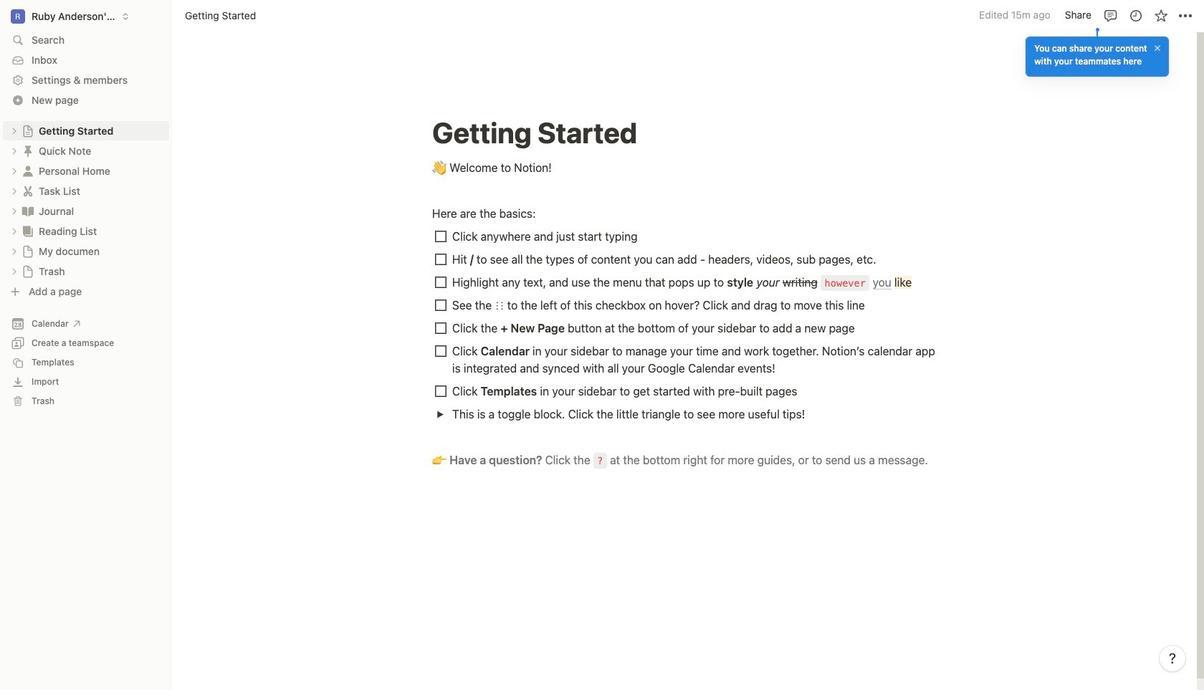 Task type: locate. For each thing, give the bounding box(es) containing it.
comments image
[[1104, 8, 1118, 23]]

updates image
[[1129, 8, 1143, 23]]

open image
[[10, 127, 19, 135], [10, 147, 19, 155], [10, 167, 19, 175], [10, 187, 19, 195], [10, 207, 19, 215], [10, 227, 19, 236], [10, 267, 19, 276], [436, 411, 444, 418]]

👋 image
[[432, 158, 447, 176]]

change page icon image
[[22, 124, 34, 137], [21, 144, 35, 158], [21, 164, 35, 178], [21, 184, 35, 198], [21, 204, 35, 218], [21, 224, 35, 238], [22, 245, 34, 258], [22, 265, 34, 278]]



Task type: describe. For each thing, give the bounding box(es) containing it.
open image
[[10, 247, 19, 256]]

👉 image
[[432, 450, 447, 469]]

favorite image
[[1154, 8, 1168, 23]]



Task type: vqa. For each thing, say whether or not it's contained in the screenshot.
1st Open image from the bottom
yes



